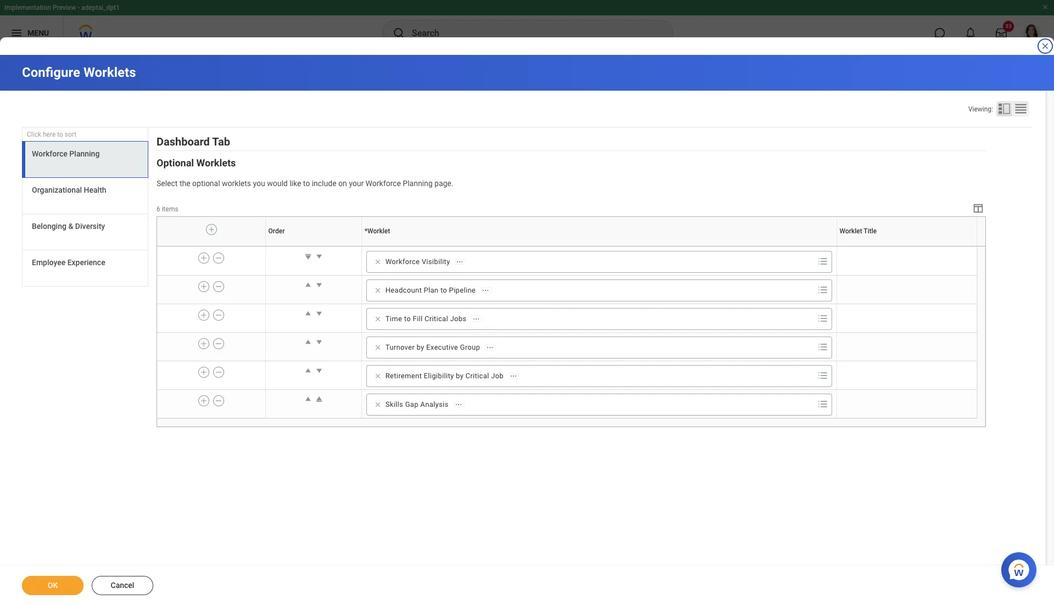 Task type: vqa. For each thing, say whether or not it's contained in the screenshot.
THE ROW "element" containing Skills Gap Analysis
yes



Task type: locate. For each thing, give the bounding box(es) containing it.
x small image inside headcount plan to pipeline, press delete to clear value. option
[[372, 285, 383, 296]]

prompts image for group
[[816, 341, 830, 354]]

x small image
[[372, 257, 383, 268], [372, 285, 383, 296], [372, 314, 383, 325]]

related actions image right job
[[510, 372, 518, 380]]

1 plus image from the top
[[200, 253, 208, 263]]

workforce up headcount
[[386, 258, 420, 266]]

x small image down * worklet
[[372, 257, 383, 268]]

click
[[27, 131, 41, 139]]

adeptai_dpt1
[[81, 4, 120, 12]]

1 horizontal spatial related actions image
[[486, 344, 494, 352]]

0 vertical spatial by
[[417, 343, 425, 352]]

x small image left the time
[[372, 314, 383, 325]]

to inside option
[[441, 286, 447, 295]]

related actions image inside workforce visibility, press delete to clear value. "option"
[[456, 258, 464, 266]]

x small image left retirement
[[372, 371, 383, 382]]

x small image inside turnover by executive group, press delete to clear value. option
[[372, 342, 383, 353]]

0 horizontal spatial critical
[[425, 315, 448, 323]]

list box containing workforce planning
[[22, 141, 148, 287]]

order
[[268, 228, 285, 235], [313, 246, 314, 247]]

critical
[[425, 315, 448, 323], [466, 372, 489, 380]]

2 minus image from the top
[[215, 339, 223, 349]]

minus image for row element containing workforce visibility
[[215, 253, 223, 263]]

0 vertical spatial worklets
[[83, 65, 136, 80]]

4 prompts image from the top
[[816, 398, 830, 411]]

*
[[365, 228, 368, 235]]

caret down image
[[314, 251, 325, 262], [314, 280, 325, 291], [314, 308, 325, 319], [314, 365, 325, 376]]

4 minus image from the top
[[215, 396, 223, 406]]

optional worklets group
[[157, 157, 986, 428]]

workforce for workforce planning
[[32, 150, 68, 158]]

1 vertical spatial x small image
[[372, 371, 383, 382]]

1 vertical spatial worklets
[[197, 157, 236, 169]]

1 vertical spatial workforce
[[366, 179, 401, 188]]

0 vertical spatial order
[[268, 228, 285, 235]]

plus image
[[208, 225, 216, 235], [200, 282, 208, 292], [200, 310, 208, 320], [200, 339, 208, 349]]

2 caret down image from the top
[[314, 280, 325, 291]]

critical for jobs
[[425, 315, 448, 323]]

2 minus image from the top
[[215, 310, 223, 320]]

related actions image right visibility
[[456, 258, 464, 266]]

1 horizontal spatial by
[[456, 372, 464, 380]]

related actions image right analysis
[[455, 401, 462, 409]]

to
[[57, 131, 63, 139], [303, 179, 310, 188], [441, 286, 447, 295], [404, 315, 411, 323]]

caret down image down order column header at the top of the page
[[314, 251, 325, 262]]

caret up image for row element containing time to fill critical jobs
[[303, 308, 314, 319]]

skills gap analysis element
[[386, 400, 449, 410]]

x small image for time to fill critical jobs
[[372, 314, 383, 325]]

to left the sort
[[57, 131, 63, 139]]

plus image for retirement eligibility by critical job
[[200, 368, 208, 377]]

caret top image
[[314, 394, 325, 405]]

3 prompts image from the top
[[816, 341, 830, 354]]

critical inside "element"
[[466, 372, 489, 380]]

related actions image inside time to fill critical jobs, press delete to clear value. option
[[473, 315, 480, 323]]

planning
[[69, 150, 100, 158], [403, 179, 433, 188]]

6 items
[[157, 205, 178, 213]]

2 x small image from the top
[[372, 371, 383, 382]]

1 x small image from the top
[[372, 342, 383, 353]]

workforce inside list box
[[32, 150, 68, 158]]

to left fill
[[404, 315, 411, 323]]

workforce inside "option"
[[386, 258, 420, 266]]

workforce right your
[[366, 179, 401, 188]]

planning inside optional worklets group
[[403, 179, 433, 188]]

caret down image down caret down image at left bottom
[[314, 365, 325, 376]]

worklet column header
[[362, 246, 837, 247]]

2 vertical spatial plus image
[[200, 396, 208, 406]]

1 prompts image from the top
[[816, 284, 830, 297]]

fill
[[413, 315, 423, 323]]

0 horizontal spatial related actions image
[[455, 401, 462, 409]]

critical left job
[[466, 372, 489, 380]]

by
[[417, 343, 425, 352], [456, 372, 464, 380]]

list box
[[22, 141, 148, 287]]

tab
[[212, 135, 230, 148]]

row element containing order
[[157, 217, 980, 246]]

2 vertical spatial x small image
[[372, 314, 383, 325]]

3 plus image from the top
[[200, 396, 208, 406]]

plus image
[[200, 253, 208, 263], [200, 368, 208, 377], [200, 396, 208, 406]]

prompts image
[[816, 255, 830, 268], [816, 369, 830, 382]]

3 row element from the top
[[157, 276, 977, 304]]

2 prompts image from the top
[[816, 312, 830, 325]]

7 row element from the top
[[157, 390, 977, 418]]

1 vertical spatial planning
[[403, 179, 433, 188]]

minus image
[[215, 282, 223, 292], [215, 310, 223, 320], [215, 368, 223, 377], [215, 396, 223, 406]]

x small image for skills gap analysis
[[372, 399, 383, 410]]

0 vertical spatial title
[[864, 228, 877, 235]]

would
[[267, 179, 288, 188]]

0 horizontal spatial planning
[[69, 150, 100, 158]]

1 vertical spatial plus image
[[200, 368, 208, 377]]

1 horizontal spatial critical
[[466, 372, 489, 380]]

close environment banner image
[[1043, 4, 1049, 10]]

x small image left skills
[[372, 399, 383, 410]]

0 horizontal spatial order
[[268, 228, 285, 235]]

2 vertical spatial x small image
[[372, 399, 383, 410]]

x small image for turnover by executive group
[[372, 342, 383, 353]]

jobs
[[450, 315, 467, 323]]

related actions image inside the skills gap analysis, press delete to clear value. "option"
[[455, 401, 462, 409]]

x small image inside the skills gap analysis, press delete to clear value. "option"
[[372, 399, 383, 410]]

row element containing skills gap analysis
[[157, 390, 977, 418]]

1 vertical spatial title
[[908, 246, 909, 247]]

1 horizontal spatial title
[[908, 246, 909, 247]]

plus image for row element containing headcount plan to pipeline minus icon
[[200, 282, 208, 292]]

turnover by executive group
[[386, 343, 480, 352]]

1 row element from the top
[[157, 217, 980, 246]]

health
[[84, 186, 106, 195]]

skills
[[386, 401, 403, 409]]

2 caret up image from the top
[[303, 365, 314, 376]]

0 horizontal spatial title
[[864, 228, 877, 235]]

workforce visibility element
[[386, 257, 450, 267]]

0 vertical spatial caret up image
[[303, 308, 314, 319]]

1 vertical spatial critical
[[466, 372, 489, 380]]

0 vertical spatial workforce
[[32, 150, 68, 158]]

ok button
[[22, 576, 84, 596]]

caret up image for skills
[[303, 394, 314, 405]]

1 vertical spatial caret up image
[[303, 337, 314, 348]]

0 vertical spatial x small image
[[372, 342, 383, 353]]

time
[[386, 315, 402, 323]]

1 horizontal spatial planning
[[403, 179, 433, 188]]

4 row element from the top
[[157, 304, 977, 333]]

worklet
[[368, 228, 390, 235], [840, 228, 863, 235], [598, 246, 600, 247], [906, 246, 908, 247]]

retirement
[[386, 372, 422, 380]]

0 vertical spatial prompts image
[[816, 255, 830, 268]]

x small image
[[372, 342, 383, 353], [372, 371, 383, 382], [372, 399, 383, 410]]

row element containing headcount plan to pipeline
[[157, 276, 977, 304]]

planning down click here to sort popup button
[[69, 150, 100, 158]]

1 vertical spatial prompts image
[[816, 369, 830, 382]]

ok
[[48, 581, 58, 590]]

x small image for headcount plan to pipeline
[[372, 285, 383, 296]]

click to view/edit grid preferences image
[[973, 202, 985, 214]]

related actions image right group
[[486, 344, 494, 352]]

related actions image inside turnover by executive group, press delete to clear value. option
[[486, 344, 494, 352]]

here
[[43, 131, 56, 139]]

optional
[[192, 179, 220, 188]]

workforce
[[32, 150, 68, 158], [366, 179, 401, 188], [386, 258, 420, 266]]

1 vertical spatial caret up image
[[303, 365, 314, 376]]

3 x small image from the top
[[372, 314, 383, 325]]

caret down image down caret bottom "icon"
[[314, 280, 325, 291]]

related actions image inside retirement eligibility by critical job, press delete to clear value. option
[[510, 372, 518, 380]]

related actions image
[[486, 344, 494, 352], [455, 401, 462, 409]]

configure worklets main content
[[0, 55, 1055, 606]]

related actions image right pipeline
[[482, 287, 490, 294]]

by right eligibility
[[456, 372, 464, 380]]

2 vertical spatial workforce
[[386, 258, 420, 266]]

prompts image
[[816, 284, 830, 297], [816, 312, 830, 325], [816, 341, 830, 354], [816, 398, 830, 411]]

row element containing turnover by executive group
[[157, 333, 977, 361]]

belonging & diversity
[[32, 222, 105, 231]]

1 x small image from the top
[[372, 257, 383, 268]]

row element
[[157, 217, 980, 246], [157, 247, 977, 276], [157, 276, 977, 304], [157, 304, 977, 333], [157, 333, 977, 361], [157, 361, 977, 390], [157, 390, 977, 418]]

1 vertical spatial order
[[313, 246, 314, 247]]

implementation preview -   adeptai_dpt1
[[4, 4, 120, 12]]

2 prompts image from the top
[[816, 369, 830, 382]]

prompts image for critical
[[816, 312, 830, 325]]

items
[[162, 205, 178, 213]]

to inside option
[[404, 315, 411, 323]]

1 caret up image from the top
[[303, 280, 314, 291]]

on
[[339, 179, 347, 188]]

1 horizontal spatial order
[[313, 246, 314, 247]]

configure
[[22, 65, 80, 80]]

1 vertical spatial by
[[456, 372, 464, 380]]

worklets for configure worklets
[[83, 65, 136, 80]]

x small image left turnover
[[372, 342, 383, 353]]

critical right fill
[[425, 315, 448, 323]]

caret up image
[[303, 308, 314, 319], [303, 337, 314, 348]]

1 minus image from the top
[[215, 253, 223, 263]]

1 vertical spatial related actions image
[[455, 401, 462, 409]]

minus image for row element containing skills gap analysis
[[215, 396, 223, 406]]

headcount plan to pipeline, press delete to clear value. option
[[370, 284, 495, 297]]

1 vertical spatial minus image
[[215, 339, 223, 349]]

worklet title column header
[[837, 246, 977, 247]]

caret down image up caret down image at left bottom
[[314, 308, 325, 319]]

viewing: option group
[[969, 101, 1033, 119]]

to right plan
[[441, 286, 447, 295]]

3 minus image from the top
[[215, 368, 223, 377]]

workforce down here
[[32, 150, 68, 158]]

caret up image
[[303, 280, 314, 291], [303, 365, 314, 376], [303, 394, 314, 405]]

headcount plan to pipeline
[[386, 286, 476, 295]]

related actions image inside headcount plan to pipeline, press delete to clear value. option
[[482, 287, 490, 294]]

0 horizontal spatial worklets
[[83, 65, 136, 80]]

0 vertical spatial planning
[[69, 150, 100, 158]]

workforce planning
[[32, 150, 100, 158]]

retirement eligibility by critical job element
[[386, 371, 504, 381]]

2 caret up image from the top
[[303, 337, 314, 348]]

related actions image for workforce visibility
[[456, 258, 464, 266]]

organizational
[[32, 186, 82, 195]]

1 prompts image from the top
[[816, 255, 830, 268]]

organizational health
[[32, 186, 106, 195]]

related actions image
[[456, 258, 464, 266], [482, 287, 490, 294], [473, 315, 480, 323], [510, 372, 518, 380]]

5 row element from the top
[[157, 333, 977, 361]]

1 caret up image from the top
[[303, 308, 314, 319]]

0 vertical spatial related actions image
[[486, 344, 494, 352]]

1 horizontal spatial worklets
[[197, 157, 236, 169]]

title
[[864, 228, 877, 235], [908, 246, 909, 247]]

1 minus image from the top
[[215, 282, 223, 292]]

&
[[68, 222, 73, 231]]

your
[[349, 179, 364, 188]]

0 vertical spatial minus image
[[215, 253, 223, 263]]

1 caret down image from the top
[[314, 251, 325, 262]]

optional worklets button
[[157, 157, 236, 169]]

critical for job
[[466, 372, 489, 380]]

0 vertical spatial critical
[[425, 315, 448, 323]]

like
[[290, 179, 301, 188]]

preview
[[53, 4, 76, 12]]

worklets
[[83, 65, 136, 80], [197, 157, 236, 169]]

3 caret up image from the top
[[303, 394, 314, 405]]

2 x small image from the top
[[372, 285, 383, 296]]

1 vertical spatial x small image
[[372, 285, 383, 296]]

worklet title
[[840, 228, 877, 235]]

the
[[180, 179, 190, 188]]

minus image
[[215, 253, 223, 263], [215, 339, 223, 349]]

executive
[[426, 343, 458, 352]]

3 caret down image from the top
[[314, 308, 325, 319]]

0 vertical spatial x small image
[[372, 257, 383, 268]]

row element containing time to fill critical jobs
[[157, 304, 977, 333]]

x small image inside workforce visibility, press delete to clear value. "option"
[[372, 257, 383, 268]]

4 caret down image from the top
[[314, 365, 325, 376]]

worklets inside optional worklets group
[[197, 157, 236, 169]]

sort
[[65, 131, 76, 139]]

belonging
[[32, 222, 66, 231]]

2 row element from the top
[[157, 247, 977, 276]]

eligibility
[[424, 372, 454, 380]]

0 horizontal spatial by
[[417, 343, 425, 352]]

order up order column header at the top of the page
[[268, 228, 285, 235]]

0 vertical spatial plus image
[[200, 253, 208, 263]]

by right turnover
[[417, 343, 425, 352]]

caret bottom image
[[303, 251, 314, 262]]

plus image for minus icon associated with row element containing time to fill critical jobs
[[200, 310, 208, 320]]

related actions image right jobs
[[473, 315, 480, 323]]

related actions image for skills gap analysis
[[455, 401, 462, 409]]

job
[[491, 372, 504, 380]]

notifications large image
[[966, 27, 977, 38]]

configure worklets
[[22, 65, 136, 80]]

skills gap analysis, press delete to clear value. option
[[370, 398, 468, 412]]

6 row element from the top
[[157, 361, 977, 390]]

2 vertical spatial caret up image
[[303, 394, 314, 405]]

0 vertical spatial caret up image
[[303, 280, 314, 291]]

minus image for row element containing turnover by executive group
[[215, 339, 223, 349]]

2 plus image from the top
[[200, 368, 208, 377]]

analysis
[[421, 401, 449, 409]]

x small image left headcount
[[372, 285, 383, 296]]

time to fill critical jobs
[[386, 315, 467, 323]]

caret up image for row element containing turnover by executive group
[[303, 337, 314, 348]]

3 x small image from the top
[[372, 399, 383, 410]]

cancel button
[[92, 576, 153, 596]]

row element containing retirement eligibility by critical job
[[157, 361, 977, 390]]

caret down image
[[314, 337, 325, 348]]

planning left page.
[[403, 179, 433, 188]]

critical inside option
[[425, 315, 448, 323]]

order up caret bottom "icon"
[[313, 246, 314, 247]]

x small image inside time to fill critical jobs, press delete to clear value. option
[[372, 314, 383, 325]]



Task type: describe. For each thing, give the bounding box(es) containing it.
optional
[[157, 157, 194, 169]]

turnover
[[386, 343, 415, 352]]

by inside turnover by executive group element
[[417, 343, 425, 352]]

prompts image for pipeline
[[816, 284, 830, 297]]

x small image for workforce visibility
[[372, 257, 383, 268]]

workday assistant region
[[1002, 548, 1041, 588]]

implementation
[[4, 4, 51, 12]]

employee
[[32, 258, 66, 267]]

workforce visibility
[[386, 258, 450, 266]]

order worklet worklet title
[[313, 246, 909, 247]]

related actions image for turnover by executive group
[[486, 344, 494, 352]]

plus image for row element containing turnover by executive group minus image
[[200, 339, 208, 349]]

implementation preview -   adeptai_dpt1 banner
[[0, 0, 1055, 51]]

dashboard
[[157, 135, 210, 148]]

row element containing workforce visibility
[[157, 247, 977, 276]]

caret down image for workforce
[[314, 251, 325, 262]]

employee experience
[[32, 258, 105, 267]]

order for order worklet worklet title
[[313, 246, 314, 247]]

order column header
[[265, 246, 362, 247]]

plan
[[424, 286, 439, 295]]

caret down image for time
[[314, 308, 325, 319]]

by inside retirement eligibility by critical job "element"
[[456, 372, 464, 380]]

click here to sort button
[[22, 128, 148, 142]]

to inside popup button
[[57, 131, 63, 139]]

list box inside "configure worklets" main content
[[22, 141, 148, 287]]

experience
[[67, 258, 105, 267]]

skills gap analysis
[[386, 401, 449, 409]]

inbox large image
[[996, 27, 1007, 38]]

to right like
[[303, 179, 310, 188]]

viewing:
[[969, 106, 994, 113]]

dashboard tab
[[157, 135, 230, 148]]

you
[[253, 179, 265, 188]]

minus image for row element containing retirement eligibility by critical job
[[215, 368, 223, 377]]

6
[[157, 205, 160, 213]]

worklets for optional worklets
[[197, 157, 236, 169]]

x small image for retirement eligibility by critical job
[[372, 371, 383, 382]]

visibility
[[422, 258, 450, 266]]

pipeline
[[449, 286, 476, 295]]

time to fill critical jobs, press delete to clear value. option
[[370, 313, 486, 326]]

prompts image for retirement eligibility by critical job
[[816, 369, 830, 382]]

minus image for row element containing headcount plan to pipeline
[[215, 282, 223, 292]]

caret down image for retirement
[[314, 365, 325, 376]]

select
[[157, 179, 178, 188]]

gap
[[405, 401, 419, 409]]

related actions image for time to fill critical jobs
[[473, 315, 480, 323]]

headcount
[[386, 286, 422, 295]]

turnover by executive group element
[[386, 343, 480, 353]]

plus image for workforce visibility
[[200, 253, 208, 263]]

workforce for workforce visibility
[[386, 258, 420, 266]]

optional worklets
[[157, 157, 236, 169]]

workforce visibility, press delete to clear value. option
[[370, 255, 470, 269]]

turnover by executive group, press delete to clear value. option
[[370, 341, 500, 354]]

select the optional worklets you would like to include on your workforce planning page.
[[157, 179, 454, 188]]

caret up image for headcount
[[303, 280, 314, 291]]

retirement eligibility by critical job, press delete to clear value. option
[[370, 370, 523, 383]]

configure worklets dialog
[[0, 0, 1055, 606]]

navigation pane region
[[22, 128, 148, 290]]

page.
[[435, 179, 454, 188]]

retirement eligibility by critical job
[[386, 372, 504, 380]]

search image
[[392, 26, 406, 40]]

related actions image for headcount plan to pipeline
[[482, 287, 490, 294]]

* worklet
[[365, 228, 390, 235]]

profile logan mcneil element
[[1017, 21, 1048, 45]]

minus image for row element containing time to fill critical jobs
[[215, 310, 223, 320]]

close configure worklets image
[[1041, 42, 1050, 51]]

Toggle to List Detail view radio
[[997, 101, 1013, 117]]

title inside row element
[[864, 228, 877, 235]]

click here to sort
[[27, 131, 76, 139]]

headcount plan to pipeline element
[[386, 286, 476, 296]]

diversity
[[75, 222, 105, 231]]

group
[[460, 343, 480, 352]]

related actions image for retirement eligibility by critical job
[[510, 372, 518, 380]]

worklets
[[222, 179, 251, 188]]

time to fill critical jobs element
[[386, 314, 467, 324]]

cancel
[[111, 581, 134, 590]]

order for order
[[268, 228, 285, 235]]

include
[[312, 179, 337, 188]]

planning inside navigation pane 'region'
[[69, 150, 100, 158]]

-
[[78, 4, 80, 12]]

prompts image for workforce visibility
[[816, 255, 830, 268]]

Toggle to Grid view radio
[[1013, 101, 1029, 117]]



